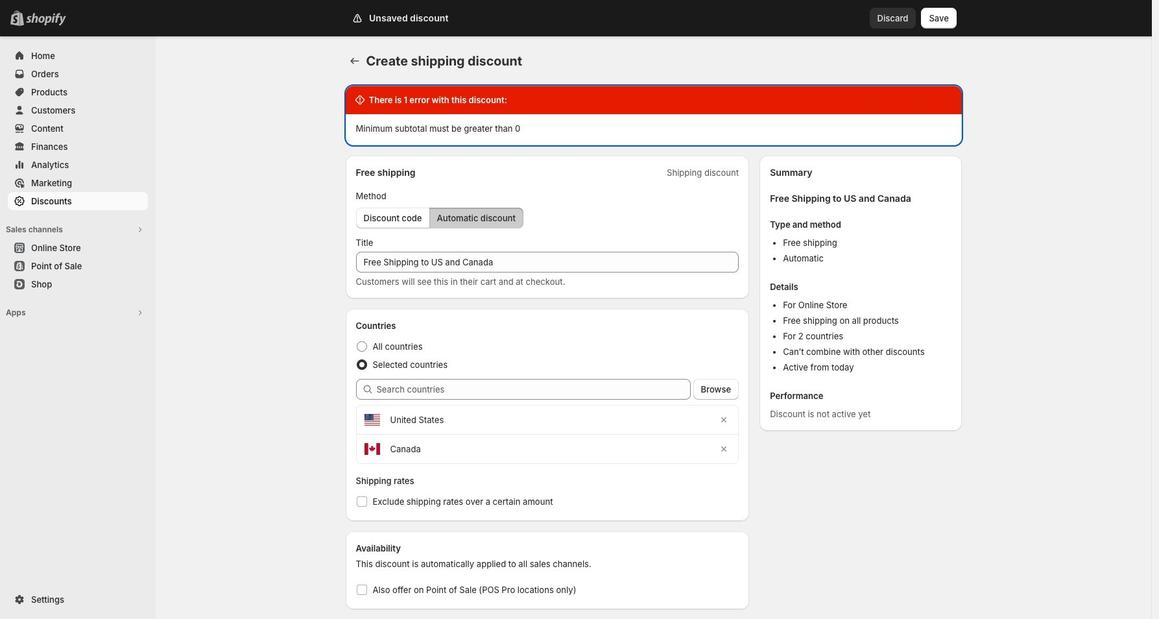 Task type: locate. For each thing, give the bounding box(es) containing it.
None text field
[[356, 252, 739, 273]]



Task type: describe. For each thing, give the bounding box(es) containing it.
shopify image
[[26, 13, 66, 26]]

Search countries text field
[[377, 379, 691, 400]]



Task type: vqa. For each thing, say whether or not it's contained in the screenshot.
Shopify image
yes



